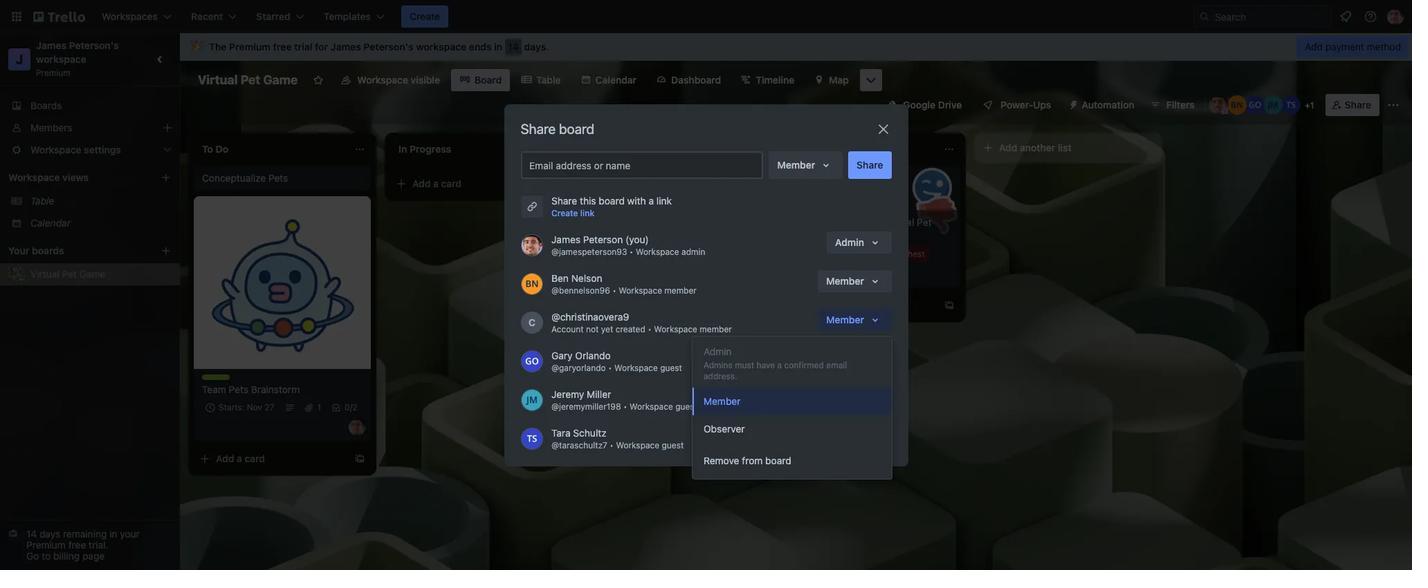 Task type: vqa. For each thing, say whether or not it's contained in the screenshot.
"Add" within Add a more detailed description… link
no



Task type: locate. For each thing, give the bounding box(es) containing it.
in inside 14 days remaining in your premium free trial. go to billing page
[[109, 529, 117, 540]]

email
[[826, 360, 847, 371]]

peterson's
[[69, 39, 119, 51], [364, 41, 414, 53]]

1 horizontal spatial calendar
[[595, 74, 637, 86]]

for
[[315, 41, 328, 53], [870, 217, 883, 228]]

james inside james peterson (you) @jamespeterson93 • workspace admin
[[551, 234, 580, 245]]

0 horizontal spatial create
[[410, 10, 440, 22]]

member button
[[818, 270, 891, 292], [818, 309, 891, 331]]

link down this
[[580, 208, 594, 218]]

domain
[[834, 217, 868, 228]]

0 vertical spatial create from template… image
[[747, 179, 758, 190]]

1 vertical spatial calendar
[[30, 217, 71, 229]]

2 vertical spatial guest
[[661, 440, 683, 451]]

0 horizontal spatial james peterson (jamespeterson93) image
[[349, 419, 365, 436]]

workspace down (you)
[[635, 247, 679, 257]]

admin inside admin admins must have a confirmed email address.
[[704, 346, 732, 358]]

conceptualize
[[202, 172, 266, 184]]

0 vertical spatial in
[[494, 41, 503, 53]]

: left in
[[821, 268, 823, 279]]

0 vertical spatial virtual pet game
[[198, 73, 298, 87]]

this
[[579, 195, 596, 207]]

guest inside jeremy miller @jeremymiller198 • workspace guest
[[675, 402, 697, 412]]

1 horizontal spatial james peterson (jamespeterson93) image
[[521, 234, 543, 256]]

admin
[[835, 236, 864, 248], [704, 346, 732, 358]]

0 vertical spatial board
[[559, 121, 594, 137]]

create up 🎉 the premium free trial for james peterson's workspace ends in 14 days.
[[410, 10, 440, 22]]

game
[[263, 73, 298, 87], [791, 230, 818, 242], [79, 268, 105, 280]]

2 vertical spatial pet
[[62, 268, 77, 280]]

1 vertical spatial gary orlando (garyorlando) image
[[521, 350, 543, 373]]

add another list button
[[974, 133, 1162, 163]]

• down orlando
[[608, 363, 612, 373]]

27
[[265, 403, 274, 413]]

account
[[551, 324, 583, 335]]

create link button
[[551, 207, 594, 220]]

gary orlando (garyorlando) image
[[1245, 95, 1265, 115], [521, 350, 543, 373]]

gary orlando @garyorlando • workspace guest
[[551, 350, 682, 373]]

not
[[586, 324, 598, 335]]

member up admins
[[699, 324, 732, 335]]

2 member button from the top
[[818, 309, 891, 331]]

virtual down boards
[[30, 268, 59, 280]]

game down securing
[[791, 230, 818, 242]]

workspace up the @christinaovera9 account not yet created • workspace member
[[618, 285, 662, 296]]

1 horizontal spatial free
[[273, 41, 292, 53]]

1 horizontal spatial peterson's
[[364, 41, 414, 53]]

team
[[202, 375, 224, 385], [202, 384, 226, 396]]

add a card
[[412, 178, 462, 190], [609, 178, 658, 190], [805, 300, 854, 311], [216, 453, 265, 465]]

• down (you)
[[629, 247, 633, 257]]

virtual up priority : highest
[[885, 217, 914, 228]]

0 horizontal spatial calendar link
[[30, 217, 172, 230]]

2 vertical spatial game
[[79, 268, 105, 280]]

member right status
[[826, 275, 864, 287]]

james up @jamespeterson93
[[551, 234, 580, 245]]

0 horizontal spatial virtual
[[30, 268, 59, 280]]

payment
[[1325, 41, 1364, 53]]

board inside share this board with a link create link
[[598, 195, 624, 207]]

peterson's inside "banner"
[[364, 41, 414, 53]]

virtual pet game down your boards with 1 items element
[[30, 268, 105, 280]]

member down progress
[[826, 314, 864, 326]]

@bennelson96
[[551, 285, 610, 296]]

1 vertical spatial table
[[30, 195, 54, 207]]

0 horizontal spatial link
[[580, 208, 594, 218]]

ben nelson (bennelson96) image
[[1227, 95, 1247, 115]]

2 horizontal spatial board
[[765, 455, 791, 467]]

table down days.
[[536, 74, 561, 86]]

1 horizontal spatial pet
[[240, 73, 260, 87]]

search image
[[1199, 11, 1210, 22]]

• right "@bennelson96"
[[612, 285, 616, 296]]

add
[[1305, 41, 1323, 53], [999, 142, 1017, 154], [412, 178, 431, 190], [609, 178, 627, 190], [805, 300, 824, 311], [216, 453, 234, 465]]

virtual inside securing domain for virtual pet game website
[[885, 217, 914, 228]]

0 horizontal spatial share button
[[848, 151, 891, 179]]

from
[[742, 455, 763, 467]]

0 vertical spatial member button
[[818, 270, 891, 292]]

confetti image
[[191, 41, 203, 53]]

gary orlando (garyorlando) image left tara schultz (taraschultz7) icon
[[1245, 95, 1265, 115]]

+ 1
[[1305, 100, 1314, 111]]

1 horizontal spatial table link
[[513, 69, 569, 91]]

0 horizontal spatial free
[[68, 540, 86, 551]]

0 horizontal spatial workspace
[[36, 53, 86, 65]]

• for orlando
[[608, 363, 612, 373]]

0 horizontal spatial peterson's
[[69, 39, 119, 51]]

0 vertical spatial virtual
[[198, 73, 238, 87]]

1 horizontal spatial board
[[598, 195, 624, 207]]

priority
[[862, 249, 890, 259]]

2 horizontal spatial james
[[551, 234, 580, 245]]

boards link
[[0, 95, 180, 117]]

for inside "banner"
[[315, 41, 328, 53]]

member down address.
[[704, 396, 741, 408]]

• inside ben nelson @bennelson96 • workspace member
[[612, 285, 616, 296]]

1 up progress
[[847, 249, 851, 259]]

workspace inside button
[[357, 74, 408, 86]]

board
[[559, 121, 594, 137], [598, 195, 624, 207], [765, 455, 791, 467]]

admin for admin
[[835, 236, 864, 248]]

1 vertical spatial pet
[[917, 217, 932, 228]]

virtual inside text field
[[198, 73, 238, 87]]

automation
[[1082, 99, 1134, 111]]

14 left days.
[[508, 41, 519, 53]]

• for miller
[[623, 402, 627, 412]]

0 vertical spatial pet
[[240, 73, 260, 87]]

gary orlando (garyorlando) image left gary
[[521, 350, 543, 373]]

securing
[[791, 217, 831, 228]]

another
[[1020, 142, 1055, 154]]

automation button
[[1062, 94, 1143, 116]]

premium inside 14 days remaining in your premium free trial. go to billing page
[[26, 540, 66, 551]]

1 vertical spatial create
[[551, 208, 578, 218]]

0 vertical spatial share button
[[1325, 94, 1380, 116]]

game left "star or unstar board" image
[[263, 73, 298, 87]]

admin inside dropdown button
[[835, 236, 864, 248]]

member button
[[693, 388, 892, 416]]

virtual pet game
[[198, 73, 298, 87], [30, 268, 105, 280]]

0 vertical spatial workspace
[[416, 41, 467, 53]]

your boards with 1 items element
[[8, 243, 140, 259]]

james peterson (jamespeterson93) image
[[1387, 8, 1404, 25], [1209, 95, 1229, 115]]

1 horizontal spatial table
[[536, 74, 561, 86]]

workspace down create button
[[416, 41, 467, 53]]

workspace visible button
[[332, 69, 448, 91]]

days
[[39, 529, 60, 540]]

1 horizontal spatial member
[[699, 324, 732, 335]]

james inside james peterson's workspace premium
[[36, 39, 66, 51]]

0 vertical spatial member
[[664, 285, 696, 296]]

link right with
[[656, 195, 671, 207]]

board link
[[451, 69, 510, 91]]

workspace inside james peterson (you) @jamespeterson93 • workspace admin
[[635, 247, 679, 257]]

table link down views
[[30, 194, 172, 208]]

share inside share this board with a link create link
[[551, 195, 577, 207]]

james right trial on the top
[[331, 41, 361, 53]]

1 horizontal spatial :
[[890, 249, 892, 259]]

1 vertical spatial create from template… image
[[944, 300, 955, 311]]

pets up starts:
[[229, 384, 248, 396]]

• inside james peterson (you) @jamespeterson93 • workspace admin
[[629, 247, 633, 257]]

0 horizontal spatial game
[[79, 268, 105, 280]]

create up @jamespeterson93
[[551, 208, 578, 218]]

2 horizontal spatial virtual
[[885, 217, 914, 228]]

team left task
[[202, 375, 224, 385]]

for right trial on the top
[[315, 41, 328, 53]]

0
[[345, 403, 350, 413]]

james peterson (jamespeterson93) image up ben nelson (bennelson96) image at the left of page
[[521, 234, 543, 256]]

0 vertical spatial create
[[410, 10, 440, 22]]

pet inside text field
[[240, 73, 260, 87]]

group
[[693, 337, 892, 448]]

1 left "0"
[[317, 403, 321, 413]]

your
[[120, 529, 140, 540]]

guest inside gary orlando @garyorlando • workspace guest
[[660, 363, 682, 373]]

team up starts:
[[202, 384, 226, 396]]

banner
[[180, 33, 1412, 61]]

table link down days.
[[513, 69, 569, 91]]

0 vertical spatial 14
[[508, 41, 519, 53]]

workspace down 🎉 the premium free trial for james peterson's workspace ends in 14 days.
[[357, 74, 408, 86]]

game inside securing domain for virtual pet game website
[[791, 230, 818, 242]]

virtual pet game inside text field
[[198, 73, 298, 87]]

2 horizontal spatial game
[[791, 230, 818, 242]]

game down your boards with 1 items element
[[79, 268, 105, 280]]

workspace up jeremy miller @jeremymiller198 • workspace guest
[[614, 363, 657, 373]]

@jamespeterson93
[[551, 247, 627, 257]]

securing domain for virtual pet game website
[[791, 217, 932, 242]]

0 vertical spatial pets
[[268, 172, 288, 184]]

1 right tara schultz (taraschultz7) icon
[[1310, 100, 1314, 111]]

guest for miller
[[675, 402, 697, 412]]

share button left show menu icon
[[1325, 94, 1380, 116]]

•
[[629, 247, 633, 257], [612, 285, 616, 296], [647, 324, 651, 335], [608, 363, 612, 373], [623, 402, 627, 412], [609, 440, 613, 451]]

admin for admin admins must have a confirmed email address.
[[704, 346, 732, 358]]

pets right conceptualize
[[268, 172, 288, 184]]

2 team from the top
[[202, 384, 226, 396]]

guest for orlando
[[660, 363, 682, 373]]

:
[[890, 249, 892, 259], [821, 268, 823, 279]]

banner containing 🎉
[[180, 33, 1412, 61]]

: left highest
[[890, 249, 892, 259]]

2 horizontal spatial pet
[[917, 217, 932, 228]]

calendar
[[595, 74, 637, 86], [30, 217, 71, 229]]

1 vertical spatial 1
[[847, 249, 851, 259]]

14
[[508, 41, 519, 53], [26, 529, 37, 540]]

0 horizontal spatial admin
[[704, 346, 732, 358]]

color: bold lime, title: "team task" element
[[202, 375, 244, 385]]

star or unstar board image
[[313, 75, 324, 86]]

workspace
[[357, 74, 408, 86], [8, 172, 60, 183], [635, 247, 679, 257], [618, 285, 662, 296], [654, 324, 697, 335], [614, 363, 657, 373], [629, 402, 673, 412], [616, 440, 659, 451]]

1 vertical spatial in
[[109, 529, 117, 540]]

share button down close image
[[848, 151, 891, 179]]

1 horizontal spatial pets
[[268, 172, 288, 184]]

• inside gary orlando @garyorlando • workspace guest
[[608, 363, 612, 373]]

1 member button from the top
[[818, 270, 891, 292]]

peterson's up workspace visible button
[[364, 41, 414, 53]]

@jeremymiller198
[[551, 402, 621, 412]]

workspace right the created at the left of page
[[654, 324, 697, 335]]

james right the j
[[36, 39, 66, 51]]

1 horizontal spatial 1
[[847, 249, 851, 259]]

jeremy miller (jeremymiller198) image
[[1263, 95, 1283, 115]]

1 vertical spatial premium
[[36, 68, 70, 78]]

member button down priority
[[818, 270, 891, 292]]

0 vertical spatial free
[[273, 41, 292, 53]]

0 vertical spatial admin
[[835, 236, 864, 248]]

workspace
[[416, 41, 467, 53], [36, 53, 86, 65]]

menu
[[693, 337, 892, 479]]

• for nelson
[[612, 285, 616, 296]]

1 horizontal spatial gary orlando (garyorlando) image
[[1245, 95, 1265, 115]]

• right the created at the left of page
[[647, 324, 651, 335]]

james peterson (jamespeterson93) image
[[521, 234, 543, 256], [349, 419, 365, 436]]

game inside text field
[[263, 73, 298, 87]]

james peterson (jamespeterson93) image right open information menu image
[[1387, 8, 1404, 25]]

create from template… image
[[747, 179, 758, 190], [944, 300, 955, 311]]

14 left the days
[[26, 529, 37, 540]]

add payment method link
[[1297, 36, 1409, 58]]

1 vertical spatial calendar link
[[30, 217, 172, 230]]

0 horizontal spatial james
[[36, 39, 66, 51]]

guest for schultz
[[661, 440, 683, 451]]

table down workspace views at the left top of page
[[30, 195, 54, 207]]

@christinaovera9 account not yet created • workspace member
[[551, 311, 732, 335]]

observer button
[[693, 416, 892, 443]]

0 horizontal spatial table link
[[30, 194, 172, 208]]

1 vertical spatial member
[[699, 324, 732, 335]]

table
[[536, 74, 561, 86], [30, 195, 54, 207]]

james for peterson's
[[36, 39, 66, 51]]

🎉 the premium free trial for james peterson's workspace ends in 14 days.
[[191, 41, 549, 53]]

member button for ben nelson
[[818, 270, 891, 292]]

1 vertical spatial guest
[[675, 402, 697, 412]]

highest
[[895, 249, 925, 259]]

card
[[441, 178, 462, 190], [638, 178, 658, 190], [834, 300, 854, 311], [245, 453, 265, 465]]

virtual down the
[[198, 73, 238, 87]]

member
[[777, 159, 815, 171], [826, 275, 864, 287], [826, 314, 864, 326], [704, 396, 741, 408]]

share
[[1345, 99, 1371, 111], [521, 121, 556, 137], [857, 159, 883, 171], [551, 195, 577, 207]]

calendar link
[[572, 69, 645, 91], [30, 217, 172, 230]]

1 vertical spatial game
[[791, 230, 818, 242]]

for right domain
[[870, 217, 883, 228]]

1 horizontal spatial virtual
[[198, 73, 238, 87]]

0 horizontal spatial 14
[[26, 529, 37, 540]]

1 horizontal spatial in
[[494, 41, 503, 53]]

pets inside team task team pets brainstorm
[[229, 384, 248, 396]]

dashboard
[[671, 74, 721, 86]]

virtual
[[198, 73, 238, 87], [885, 217, 914, 228], [30, 268, 59, 280]]

james peterson (jamespeterson93) image down 2
[[349, 419, 365, 436]]

1 vertical spatial workspace
[[36, 53, 86, 65]]

add inside button
[[999, 142, 1017, 154]]

workspace up tara schultz @taraschultz7 • workspace guest
[[629, 402, 673, 412]]

1 horizontal spatial admin
[[835, 236, 864, 248]]

0 vertical spatial guest
[[660, 363, 682, 373]]

power-
[[1001, 99, 1033, 111]]

a inside share this board with a link create link
[[648, 195, 654, 207]]

board inside button
[[765, 455, 791, 467]]

Email address or name text field
[[529, 155, 761, 175]]

members
[[30, 122, 72, 134]]

peterson's up boards link
[[69, 39, 119, 51]]

1 vertical spatial pets
[[229, 384, 248, 396]]

member down admin
[[664, 285, 696, 296]]

• up tara schultz @taraschultz7 • workspace guest
[[623, 402, 627, 412]]

0 vertical spatial james peterson (jamespeterson93) image
[[1387, 8, 1404, 25]]

1 horizontal spatial link
[[656, 195, 671, 207]]

0 horizontal spatial in
[[109, 529, 117, 540]]

create
[[410, 10, 440, 22], [551, 208, 578, 218]]

remaining
[[63, 529, 107, 540]]

team task team pets brainstorm
[[202, 375, 300, 396]]

0 vertical spatial premium
[[229, 41, 271, 53]]

2 vertical spatial premium
[[26, 540, 66, 551]]

workspace down jeremy miller @jeremymiller198 • workspace guest
[[616, 440, 659, 451]]

j
[[15, 51, 23, 67]]

1 horizontal spatial virtual pet game
[[198, 73, 298, 87]]

add a card button
[[390, 173, 545, 195], [587, 173, 742, 195], [783, 295, 938, 317], [194, 448, 349, 470]]

timeline
[[756, 74, 794, 86]]

create button
[[401, 6, 448, 28]]

in right ends
[[494, 41, 503, 53]]

create from template… image
[[354, 454, 365, 465]]

james peterson (jamespeterson93) image right filters
[[1209, 95, 1229, 115]]

• inside tara schultz @taraschultz7 • workspace guest
[[609, 440, 613, 451]]

workspace right the j
[[36, 53, 86, 65]]

open information menu image
[[1364, 10, 1378, 24]]

admin down domain
[[835, 236, 864, 248]]

orlando
[[575, 350, 610, 361]]

1 vertical spatial :
[[821, 268, 823, 279]]

drive
[[938, 99, 962, 111]]

0 horizontal spatial member
[[664, 285, 696, 296]]

workspace inside tara schultz @taraschultz7 • workspace guest
[[616, 440, 659, 451]]

filters
[[1166, 99, 1195, 111]]

Search field
[[1210, 6, 1331, 27]]

admin button
[[826, 231, 891, 254]]

observer
[[704, 423, 745, 435]]

free
[[273, 41, 292, 53], [68, 540, 86, 551]]

1 vertical spatial 14
[[26, 529, 37, 540]]

in left your
[[109, 529, 117, 540]]

method
[[1367, 41, 1401, 53]]

close image
[[875, 121, 891, 137]]

1 vertical spatial board
[[598, 195, 624, 207]]

member button down progress
[[818, 309, 891, 331]]

0 horizontal spatial table
[[30, 195, 54, 207]]

member up securing
[[777, 159, 815, 171]]

1 vertical spatial link
[[580, 208, 594, 218]]

for inside securing domain for virtual pet game website
[[870, 217, 883, 228]]

0 vertical spatial for
[[315, 41, 328, 53]]

1 horizontal spatial calendar link
[[572, 69, 645, 91]]

admin up admins
[[704, 346, 732, 358]]

page
[[82, 551, 105, 562]]

1 vertical spatial virtual
[[885, 217, 914, 228]]

christinaovera9 (christinaovera9) image
[[521, 312, 543, 334]]

guest inside tara schultz @taraschultz7 • workspace guest
[[661, 440, 683, 451]]

james peterson (you) @jamespeterson93 • workspace admin
[[551, 234, 705, 257]]

• inside jeremy miller @jeremymiller198 • workspace guest
[[623, 402, 627, 412]]

virtual pet game down the
[[198, 73, 298, 87]]

• right the '@taraschultz7'
[[609, 440, 613, 451]]

member button
[[769, 151, 843, 179]]

1 vertical spatial table link
[[30, 194, 172, 208]]

0 horizontal spatial 1
[[317, 403, 321, 413]]

james for peterson
[[551, 234, 580, 245]]

workspace inside gary orlando @garyorlando • workspace guest
[[614, 363, 657, 373]]



Task type: describe. For each thing, give the bounding box(es) containing it.
1 team from the top
[[202, 375, 224, 385]]

status
[[796, 268, 821, 279]]

tara schultz (taraschultz7) image
[[521, 428, 543, 450]]

ben nelson @bennelson96 • workspace member
[[551, 272, 696, 296]]

Board name text field
[[191, 69, 305, 91]]

0 notifications image
[[1337, 8, 1354, 25]]

confirmed
[[784, 360, 824, 371]]

: for status
[[821, 268, 823, 279]]

1 horizontal spatial james peterson (jamespeterson93) image
[[1387, 8, 1404, 25]]

starts: nov 27
[[219, 403, 274, 413]]

primary element
[[0, 0, 1412, 33]]

14 inside 14 days remaining in your premium free trial. go to billing page
[[26, 529, 37, 540]]

14 days remaining in your premium free trial. go to billing page
[[26, 529, 140, 562]]

views
[[62, 172, 89, 183]]

jeremy
[[551, 388, 584, 400]]

trial.
[[89, 540, 108, 551]]

share this board with a link create link
[[551, 195, 671, 218]]

workspace inside james peterson's workspace premium
[[36, 53, 86, 65]]

must
[[735, 360, 754, 371]]

add another list
[[999, 142, 1071, 154]]

ben
[[551, 272, 568, 284]]

admins
[[704, 360, 733, 371]]

add payment method
[[1305, 41, 1401, 53]]

tara schultz @taraschultz7 • workspace guest
[[551, 427, 683, 451]]

(you)
[[625, 234, 648, 245]]

workspace inside jeremy miller @jeremymiller198 • workspace guest
[[629, 402, 673, 412]]

nov
[[247, 403, 262, 413]]

1 vertical spatial james peterson (jamespeterson93) image
[[1209, 95, 1229, 115]]

map link
[[806, 69, 857, 91]]

add board image
[[161, 246, 172, 257]]

1 horizontal spatial share button
[[1325, 94, 1380, 116]]

brainstorm
[[251, 384, 300, 396]]

free inside 14 days remaining in your premium free trial. go to billing page
[[68, 540, 86, 551]]

a inside admin admins must have a confirmed email address.
[[777, 360, 782, 371]]

0 horizontal spatial calendar
[[30, 217, 71, 229]]

conceptualize pets
[[202, 172, 288, 184]]

workspace visible
[[357, 74, 440, 86]]

0 horizontal spatial virtual pet game
[[30, 268, 105, 280]]

go to billing page link
[[26, 551, 105, 562]]

workspace views
[[8, 172, 89, 183]]

0 vertical spatial calendar link
[[572, 69, 645, 91]]

1 horizontal spatial james
[[331, 41, 361, 53]]

timeline link
[[732, 69, 803, 91]]

sm image
[[1062, 94, 1082, 113]]

member inside the @christinaovera9 account not yet created • workspace member
[[699, 324, 732, 335]]

schultz
[[573, 427, 606, 439]]

tara schultz (taraschultz7) image
[[1281, 95, 1300, 115]]

: for priority
[[890, 249, 892, 259]]

power-ups button
[[973, 94, 1060, 116]]

progress
[[835, 268, 869, 279]]

miller
[[586, 388, 611, 400]]

0 vertical spatial 1
[[1310, 100, 1314, 111]]

dashboard link
[[648, 69, 729, 91]]

to
[[42, 551, 51, 562]]

2 vertical spatial virtual
[[30, 268, 59, 280]]

filters button
[[1146, 94, 1199, 116]]

customize views image
[[864, 73, 878, 87]]

• for schultz
[[609, 440, 613, 451]]

🎉
[[191, 41, 203, 53]]

/
[[350, 403, 352, 413]]

create inside button
[[410, 10, 440, 22]]

share board
[[521, 121, 594, 137]]

workspace inside ben nelson @bennelson96 • workspace member
[[618, 285, 662, 296]]

address.
[[704, 372, 737, 382]]

jeremy miller (jeremymiller198) image
[[521, 389, 543, 411]]

peterson
[[583, 234, 622, 245]]

premium inside james peterson's workspace premium
[[36, 68, 70, 78]]

member button for @christinaovera9
[[818, 309, 891, 331]]

list
[[1058, 142, 1071, 154]]

member inside ben nelson @bennelson96 • workspace member
[[664, 285, 696, 296]]

pet inside securing domain for virtual pet game website
[[917, 217, 932, 228]]

0 vertical spatial james peterson (jamespeterson93) image
[[521, 234, 543, 256]]

2
[[352, 403, 357, 413]]

admin admins must have a confirmed email address.
[[704, 346, 847, 382]]

in
[[826, 268, 833, 279]]

days.
[[524, 41, 549, 53]]

0 vertical spatial gary orlando (garyorlando) image
[[1245, 95, 1265, 115]]

0 / 2
[[345, 403, 357, 413]]

group containing admin
[[693, 337, 892, 448]]

0 vertical spatial link
[[656, 195, 671, 207]]

0 horizontal spatial board
[[559, 121, 594, 137]]

0 horizontal spatial create from template… image
[[747, 179, 758, 190]]

securing domain for virtual pet game website link
[[791, 216, 952, 244]]

board for remove
[[765, 455, 791, 467]]

remove from board
[[704, 455, 791, 467]]

remove from board button
[[693, 448, 892, 475]]

create a view image
[[161, 172, 172, 183]]

workspace inside "banner"
[[416, 41, 467, 53]]

2 vertical spatial 1
[[317, 403, 321, 413]]

1 vertical spatial james peterson (jamespeterson93) image
[[349, 419, 365, 436]]

trial
[[294, 41, 312, 53]]

boards
[[30, 100, 62, 111]]

1 vertical spatial share button
[[848, 151, 891, 179]]

• inside the @christinaovera9 account not yet created • workspace member
[[647, 324, 651, 335]]

workspace inside the @christinaovera9 account not yet created • workspace member
[[654, 324, 697, 335]]

board for share
[[598, 195, 624, 207]]

website
[[820, 230, 856, 242]]

1 horizontal spatial 14
[[508, 41, 519, 53]]

ben nelson (bennelson96) image
[[521, 273, 543, 295]]

0 vertical spatial table link
[[513, 69, 569, 91]]

members link
[[0, 117, 180, 139]]

workspace left views
[[8, 172, 60, 183]]

menu containing admin
[[693, 337, 892, 479]]

1 horizontal spatial create from template… image
[[944, 300, 955, 311]]

conceptualize pets link
[[202, 172, 363, 185]]

google
[[903, 99, 936, 111]]

c
[[528, 317, 535, 328]]

member inside button
[[704, 396, 741, 408]]

google drive
[[903, 99, 962, 111]]

peterson's inside james peterson's workspace premium
[[69, 39, 119, 51]]

created
[[615, 324, 645, 335]]

ends
[[469, 41, 492, 53]]

create inside share this board with a link create link
[[551, 208, 578, 218]]

team pets brainstorm link
[[202, 383, 363, 397]]

billing
[[53, 551, 80, 562]]

0 horizontal spatial gary orlando (garyorlando) image
[[521, 350, 543, 373]]

your boards
[[8, 245, 64, 257]]

@garyorlando
[[551, 363, 605, 373]]

member inside dropdown button
[[777, 159, 815, 171]]

gary
[[551, 350, 572, 361]]

admin
[[681, 247, 705, 257]]

with
[[627, 195, 646, 207]]

show menu image
[[1386, 98, 1400, 112]]

nelson
[[571, 272, 602, 284]]

tara
[[551, 427, 570, 439]]

visible
[[411, 74, 440, 86]]

jeremy miller @jeremymiller198 • workspace guest
[[551, 388, 697, 412]]

yet
[[601, 324, 613, 335]]

0 horizontal spatial pet
[[62, 268, 77, 280]]

board
[[475, 74, 502, 86]]

virtual pet game link
[[30, 268, 172, 282]]

0 vertical spatial calendar
[[595, 74, 637, 86]]

remove
[[704, 455, 739, 467]]

google drive button
[[879, 94, 970, 116]]



